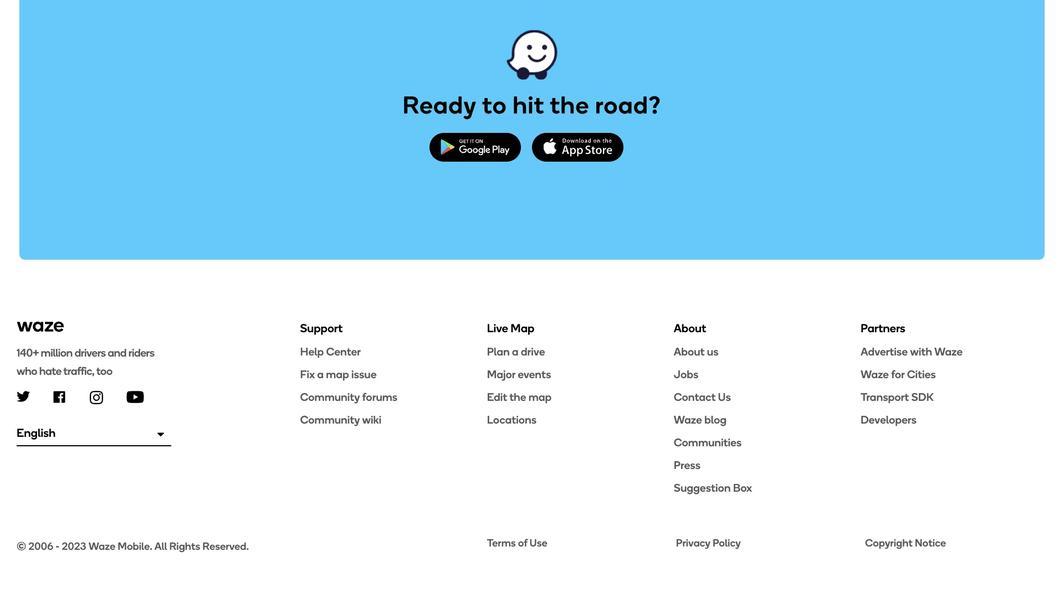 Task type: describe. For each thing, give the bounding box(es) containing it.
jobs
[[674, 368, 699, 381]]

twitter image
[[17, 391, 30, 402]]

riders
[[128, 346, 154, 360]]

terms of use link
[[487, 537, 669, 550]]

for
[[891, 368, 905, 381]]

copyright notice link
[[865, 537, 1048, 550]]

developers link
[[861, 413, 1048, 427]]

developers
[[861, 413, 917, 426]]

suggestion box link
[[674, 481, 861, 495]]

english link
[[17, 421, 171, 447]]

policy
[[713, 537, 741, 550]]

youtube link
[[126, 391, 144, 404]]

with
[[910, 345, 932, 358]]

mobile.
[[118, 540, 152, 553]]

community wiki link
[[300, 413, 487, 427]]

edit the map
[[487, 390, 552, 404]]

help center
[[300, 345, 361, 358]]

live map
[[487, 321, 535, 335]]

issue
[[351, 368, 377, 381]]

all
[[154, 540, 167, 553]]

us
[[718, 390, 731, 404]]

140+ million drivers and riders who hate traffic, too
[[17, 346, 154, 378]]

blog
[[705, 413, 727, 426]]

map
[[511, 321, 535, 335]]

waze for cities
[[861, 368, 936, 381]]

140+
[[17, 346, 39, 360]]

0 vertical spatial the
[[550, 90, 590, 120]]

to
[[482, 90, 507, 120]]

contact us link
[[674, 390, 861, 404]]

fix a map issue link
[[300, 367, 487, 382]]

-
[[56, 540, 60, 553]]

cities
[[907, 368, 936, 381]]

advertise with waze link
[[861, 344, 1048, 359]]

communities link
[[674, 435, 861, 450]]

transport
[[861, 390, 909, 404]]

instagram image
[[90, 391, 103, 405]]

locations link
[[487, 413, 674, 427]]

and
[[108, 346, 126, 360]]

2006
[[28, 540, 53, 553]]

plan a drive link
[[487, 344, 674, 359]]

events
[[518, 368, 551, 381]]

about for about us
[[674, 345, 705, 358]]

plan
[[487, 345, 510, 358]]

use
[[530, 537, 548, 550]]

a for plan
[[512, 345, 519, 358]]

box
[[733, 481, 752, 495]]

about us link
[[674, 344, 861, 359]]

of
[[518, 537, 527, 550]]

caret down image
[[157, 429, 164, 440]]

privacy
[[676, 537, 711, 550]]

forums
[[362, 390, 398, 404]]

sdk
[[912, 390, 934, 404]]

copyright notice
[[865, 537, 946, 550]]

english
[[17, 426, 56, 440]]

press link
[[674, 458, 861, 472]]

terms of use
[[487, 537, 548, 550]]

about us
[[674, 345, 719, 358]]

privacy policy link
[[676, 537, 859, 550]]

2023
[[62, 540, 86, 553]]

suggestion
[[674, 481, 731, 495]]

edit the map link
[[487, 390, 674, 404]]

hit
[[513, 90, 545, 120]]

© 2006 - 2023 waze mobile. all rights reserved.
[[17, 540, 249, 553]]

map for the
[[529, 390, 552, 404]]



Task type: locate. For each thing, give the bounding box(es) containing it.
a inside plan a drive link
[[512, 345, 519, 358]]

communities
[[674, 436, 742, 449]]

a inside fix a map issue link
[[317, 368, 324, 381]]

fix a map issue
[[300, 368, 377, 381]]

twitter link
[[17, 391, 30, 402]]

map down 'center'
[[326, 368, 349, 381]]

a for fix
[[317, 368, 324, 381]]

1 about from the top
[[674, 321, 706, 335]]

reserved.
[[203, 540, 249, 553]]

waze left for
[[861, 368, 889, 381]]

ready
[[403, 90, 477, 120]]

community for community forums
[[300, 390, 360, 404]]

transport sdk link
[[861, 390, 1048, 404]]

suggestion box
[[674, 481, 752, 495]]

2 about from the top
[[674, 345, 705, 358]]

edit
[[487, 390, 507, 404]]

0 horizontal spatial map
[[326, 368, 349, 381]]

waze right 2023
[[89, 540, 115, 553]]

map
[[326, 368, 349, 381], [529, 390, 552, 404]]

locations
[[487, 413, 537, 426]]

hate
[[39, 364, 61, 378]]

instagram link
[[90, 391, 103, 405]]

1 vertical spatial about
[[674, 345, 705, 358]]

waze blog link
[[674, 413, 861, 427]]

{{ data.sidebar.logolink.text }} image
[[17, 321, 64, 333]]

major events link
[[487, 367, 674, 382]]

traffic,
[[63, 364, 94, 378]]

support
[[300, 321, 343, 335]]

partners
[[861, 321, 906, 335]]

0 vertical spatial community
[[300, 390, 360, 404]]

the right hit
[[550, 90, 590, 120]]

community down 'community forums'
[[300, 413, 360, 426]]

terms
[[487, 537, 516, 550]]

waze for cities link
[[861, 367, 1048, 382]]

1 vertical spatial the
[[509, 390, 526, 404]]

privacy policy
[[676, 537, 741, 550]]

the right edit at the bottom of page
[[509, 390, 526, 404]]

fix
[[300, 368, 315, 381]]

live
[[487, 321, 508, 335]]

a
[[512, 345, 519, 358], [317, 368, 324, 381]]

transport sdk
[[861, 390, 934, 404]]

waze blog
[[674, 413, 727, 426]]

rights
[[169, 540, 200, 553]]

community forums link
[[300, 390, 487, 404]]

a right plan
[[512, 345, 519, 358]]

center
[[326, 345, 361, 358]]

about up about us
[[674, 321, 706, 335]]

0 vertical spatial a
[[512, 345, 519, 358]]

1 community from the top
[[300, 390, 360, 404]]

ready to hit the road?
[[403, 90, 662, 120]]

major events
[[487, 368, 551, 381]]

1 vertical spatial a
[[317, 368, 324, 381]]

community for community wiki
[[300, 413, 360, 426]]

community down fix a map issue
[[300, 390, 360, 404]]

drivers
[[75, 346, 106, 360]]

too
[[96, 364, 112, 378]]

facebook link
[[53, 391, 65, 404]]

youtube image
[[126, 391, 144, 404]]

map for a
[[326, 368, 349, 381]]

1 vertical spatial map
[[529, 390, 552, 404]]

wiki
[[362, 413, 381, 426]]

0 vertical spatial map
[[326, 368, 349, 381]]

0 horizontal spatial a
[[317, 368, 324, 381]]

a right 'fix'
[[317, 368, 324, 381]]

jobs link
[[674, 367, 861, 382]]

about
[[674, 321, 706, 335], [674, 345, 705, 358]]

waze
[[935, 345, 963, 358], [861, 368, 889, 381], [674, 413, 702, 426], [89, 540, 115, 553]]

1 horizontal spatial the
[[550, 90, 590, 120]]

1 horizontal spatial map
[[529, 390, 552, 404]]

1 vertical spatial community
[[300, 413, 360, 426]]

plan a drive
[[487, 345, 545, 358]]

1 horizontal spatial a
[[512, 345, 519, 358]]

us
[[707, 345, 719, 358]]

press
[[674, 459, 701, 472]]

about up jobs
[[674, 345, 705, 358]]

advertise with waze
[[861, 345, 963, 358]]

major
[[487, 368, 516, 381]]

waze up the waze for cities link
[[935, 345, 963, 358]]

help center link
[[300, 344, 487, 359]]

contact us
[[674, 390, 731, 404]]

million
[[41, 346, 73, 360]]

2 community from the top
[[300, 413, 360, 426]]

who
[[17, 364, 37, 378]]

facebook image
[[53, 391, 65, 404]]

about for about
[[674, 321, 706, 335]]

drive
[[521, 345, 545, 358]]

0 horizontal spatial the
[[509, 390, 526, 404]]

map down events
[[529, 390, 552, 404]]

help
[[300, 345, 324, 358]]

advertise
[[861, 345, 908, 358]]

waze down contact
[[674, 413, 702, 426]]

community wiki
[[300, 413, 381, 426]]

the
[[550, 90, 590, 120], [509, 390, 526, 404]]

community forums
[[300, 390, 398, 404]]

copyright
[[865, 537, 913, 550]]

contact
[[674, 390, 716, 404]]

0 vertical spatial about
[[674, 321, 706, 335]]

notice
[[915, 537, 946, 550]]

©
[[17, 540, 26, 553]]



Task type: vqa. For each thing, say whether or not it's contained in the screenshot.
major
yes



